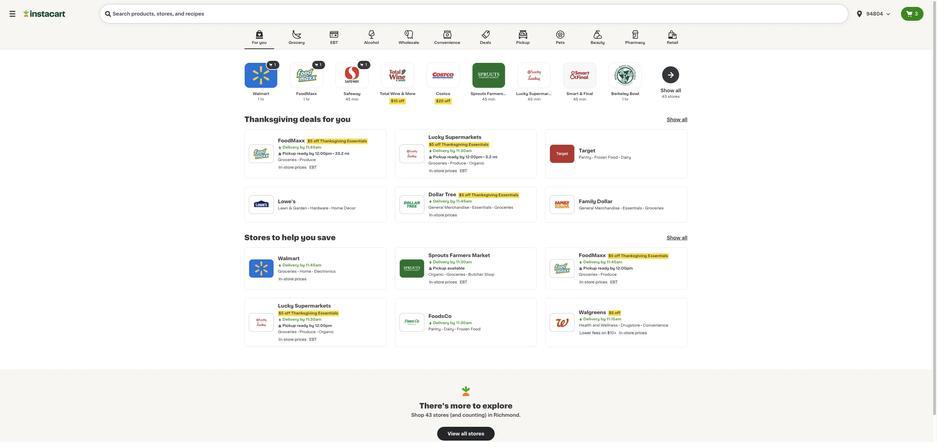 Task type: locate. For each thing, give the bounding box(es) containing it.
43 right bowl
[[662, 95, 667, 99]]

mi
[[345, 152, 349, 156], [493, 155, 497, 159]]

ready
[[297, 152, 308, 156], [447, 155, 459, 159], [598, 267, 609, 271], [297, 324, 308, 328]]

1 horizontal spatial 43
[[662, 95, 667, 99]]

mi for $5
[[345, 152, 349, 156]]

1 hr from the left
[[260, 98, 264, 101]]

hr down berkeley
[[625, 98, 629, 101]]

beauty button
[[583, 29, 613, 49]]

1 vertical spatial supermarkets
[[445, 135, 482, 140]]

0 horizontal spatial shop
[[411, 414, 424, 418]]

shop down there's
[[411, 414, 424, 418]]

mi right 3.2
[[493, 155, 497, 159]]

organic for pickup ready by 12:00pm
[[319, 331, 334, 334]]

show all button for thanksgiving deals for you
[[667, 116, 688, 123]]

show
[[661, 88, 674, 93], [667, 117, 681, 122], [667, 236, 681, 241]]

sprouts inside sprouts farmers market 45 min
[[471, 92, 486, 96]]

by for lucky supermarkets logo corresponding to pickup ready by 12:00pm
[[300, 318, 305, 322]]

2 horizontal spatial &
[[580, 92, 583, 96]]

0 vertical spatial show all
[[667, 117, 688, 122]]

walmart 1 hr
[[253, 92, 269, 101]]

0 horizontal spatial farmers
[[450, 253, 471, 258]]

1 horizontal spatial dairy
[[621, 156, 631, 160]]

2 min from the left
[[488, 98, 495, 101]]

stores to help you save
[[244, 234, 336, 242]]

0 vertical spatial home
[[331, 207, 343, 211]]

2 vertical spatial lucky
[[278, 304, 294, 309]]

all
[[676, 88, 681, 93], [682, 117, 688, 122], [682, 236, 688, 241], [461, 432, 467, 437]]

sprouts
[[471, 92, 486, 96], [429, 253, 449, 258]]

pantry down target
[[579, 156, 592, 160]]

$5 inside walgreens $5 off
[[609, 312, 614, 315]]

dollar inside the family dollar general merchandise essentials groceries
[[597, 199, 613, 204]]

market inside sprouts farmers market 45 min
[[504, 92, 518, 96]]

general down family
[[579, 207, 594, 211]]

delivery for walgreens logo
[[583, 318, 600, 322]]

tab panel
[[241, 60, 691, 348]]

43
[[662, 95, 667, 99], [425, 414, 432, 418]]

2 show all button from the top
[[667, 235, 688, 242]]

pickup
[[516, 41, 530, 45], [283, 152, 296, 156], [433, 155, 446, 159], [433, 267, 446, 271], [583, 267, 597, 271], [283, 324, 296, 328]]

farmers up available
[[450, 253, 471, 258]]

walmart for walmart 1 hr
[[253, 92, 269, 96]]

to inside 'tab panel'
[[272, 234, 280, 242]]

1 vertical spatial in-store prices
[[279, 278, 307, 281]]

pharmacy
[[625, 41, 645, 45]]

prices
[[295, 166, 307, 170], [445, 169, 457, 173], [445, 214, 457, 217], [295, 278, 307, 281], [445, 281, 457, 285], [596, 281, 608, 285], [635, 332, 647, 335], [295, 338, 307, 342]]

show all 43 stores
[[661, 88, 681, 99]]

walmart logo image
[[252, 260, 270, 278]]

1 horizontal spatial lucky supermarkets logo image
[[403, 145, 421, 163]]

all inside show all 43 stores
[[676, 88, 681, 93]]

foodmaxx for 33.2
[[278, 138, 305, 143]]

show for stores to help you save
[[667, 236, 681, 241]]

45 down safeway
[[346, 98, 351, 101]]

min down 'sprouts farmers market' image
[[488, 98, 495, 101]]

0 vertical spatial walmart
[[253, 92, 269, 96]]

retail
[[667, 41, 678, 45]]

produce
[[300, 158, 316, 162], [450, 162, 466, 165], [601, 273, 617, 277], [300, 331, 316, 334]]

farmers down 'sprouts farmers market' image
[[487, 92, 503, 96]]

hr up deals
[[306, 98, 310, 101]]

45 down 'sprouts farmers market' image
[[482, 98, 487, 101]]

1 vertical spatial pantry
[[429, 328, 441, 332]]

3 hr from the left
[[625, 98, 629, 101]]

in-store prices ebt for 3.2 mi lucky supermarkets logo
[[429, 169, 467, 173]]

0 vertical spatial supermarkets
[[529, 92, 557, 96]]

in-store prices for general
[[429, 214, 457, 217]]

4 min from the left
[[579, 98, 586, 101]]

sprouts down 'sprouts farmers market' image
[[471, 92, 486, 96]]

lucky for 3.2 mi
[[429, 135, 444, 140]]

you
[[259, 41, 267, 45], [336, 116, 351, 123], [301, 234, 316, 242]]

0 vertical spatial sprouts
[[471, 92, 486, 96]]

1 vertical spatial groceries produce
[[579, 273, 617, 277]]

0 horizontal spatial walmart
[[253, 92, 269, 96]]

show all button for stores to help you save
[[667, 235, 688, 242]]

walmart down stores to help you save
[[278, 257, 300, 261]]

0 vertical spatial show
[[661, 88, 674, 93]]

45 down lucky supermarkets image
[[528, 98, 533, 101]]

walgreens logo image
[[553, 314, 571, 332]]

organic groceries butcher shop
[[429, 273, 494, 277]]

convenience inside button
[[434, 41, 460, 45]]

2 horizontal spatial hr
[[625, 98, 629, 101]]

dollar right family
[[597, 199, 613, 204]]

1 horizontal spatial stores
[[468, 432, 484, 437]]

walmart image
[[249, 64, 273, 87]]

1 horizontal spatial general
[[579, 207, 594, 211]]

1 show all from the top
[[667, 117, 688, 122]]

smart
[[567, 92, 579, 96]]

11:30am for pickup ready by 12:00pm
[[306, 318, 321, 322]]

foodmaxx
[[296, 92, 317, 96], [278, 138, 305, 143], [579, 253, 606, 258]]

delivery for sprouts farmers market logo
[[433, 261, 449, 265]]

pantry
[[579, 156, 592, 160], [429, 328, 441, 332]]

by for walmart logo
[[300, 264, 305, 268]]

butcher
[[468, 273, 484, 277]]

dollar tree logo image
[[403, 196, 421, 214]]

essentials
[[347, 140, 367, 143], [469, 143, 489, 147], [499, 194, 519, 197], [472, 206, 492, 210], [623, 207, 642, 211], [648, 254, 668, 258], [318, 312, 338, 316]]

0 horizontal spatial lucky supermarkets logo image
[[252, 314, 270, 332]]

alcohol
[[364, 41, 379, 45]]

delivery for dollar tree logo
[[433, 200, 449, 204]]

1 horizontal spatial supermarkets
[[445, 135, 482, 140]]

$5
[[308, 140, 313, 143], [429, 143, 434, 147], [459, 194, 464, 197], [609, 254, 614, 258], [609, 312, 614, 315], [279, 312, 284, 316]]

sprouts for sprouts farmers market
[[429, 253, 449, 258]]

home inside lowe's lawn & garden hardware home decor
[[331, 207, 343, 211]]

None search field
[[100, 4, 849, 24]]

2 horizontal spatial lucky
[[516, 92, 528, 96]]

& left final
[[580, 92, 583, 96]]

1 vertical spatial you
[[336, 116, 351, 123]]

pantry down foodsco
[[429, 328, 441, 332]]

dollar left the tree on the left of page
[[429, 192, 444, 197]]

lucky supermarkets $5 off thanksgiving essentials for pickup
[[278, 304, 338, 316]]

2 vertical spatial stores
[[468, 432, 484, 437]]

hr inside foodmaxx 1 hr
[[306, 98, 310, 101]]

2 horizontal spatial you
[[336, 116, 351, 123]]

3 min from the left
[[534, 98, 541, 101]]

delivery for walmart logo
[[283, 264, 299, 268]]

dairy inside target pantry frozen food dairy
[[621, 156, 631, 160]]

foodmaxx logo image
[[252, 145, 270, 163], [553, 260, 571, 278]]

1 vertical spatial show
[[667, 117, 681, 122]]

mi right 33.2
[[345, 152, 349, 156]]

safeway image
[[340, 64, 364, 87]]

off
[[399, 99, 404, 103], [445, 99, 450, 103], [314, 140, 319, 143], [435, 143, 441, 147], [465, 194, 471, 197], [615, 254, 620, 258], [615, 312, 621, 315], [285, 312, 290, 316]]

1 horizontal spatial you
[[301, 234, 316, 242]]

0 horizontal spatial food
[[471, 328, 481, 332]]

counting)
[[462, 414, 487, 418]]

foodmaxx logo image for pickup ready by 12:00pm
[[553, 260, 571, 278]]

you inside button
[[259, 41, 267, 45]]

0 vertical spatial lucky supermarkets $5 off thanksgiving essentials
[[429, 135, 489, 147]]

groceries home electronics
[[278, 270, 336, 274]]

merchandise down the tree on the left of page
[[444, 206, 469, 210]]

2 horizontal spatial stores
[[668, 95, 680, 99]]

1 vertical spatial to
[[473, 403, 481, 410]]

general inside the family dollar general merchandise essentials groceries
[[579, 207, 594, 211]]

shop
[[484, 273, 494, 277], [411, 414, 424, 418]]

general right dollar tree logo
[[429, 206, 444, 210]]

& right wine
[[401, 92, 404, 96]]

food
[[608, 156, 618, 160], [471, 328, 481, 332]]

groceries produce for pickup
[[579, 273, 617, 277]]

0 vertical spatial foodmaxx logo image
[[252, 145, 270, 163]]

1 45 from the left
[[346, 98, 351, 101]]

0 horizontal spatial to
[[272, 234, 280, 242]]

0 horizontal spatial convenience
[[434, 41, 460, 45]]

min down safeway
[[352, 98, 359, 101]]

foodmaxx 1 hr
[[296, 92, 317, 101]]

convenience
[[434, 41, 460, 45], [643, 324, 668, 328]]

0 vertical spatial lucky
[[516, 92, 528, 96]]

$20
[[436, 99, 444, 103]]

& inside total wine & more $10 off
[[401, 92, 404, 96]]

0 horizontal spatial organic
[[319, 331, 334, 334]]

lucky supermarkets 45 min
[[516, 92, 557, 101]]

2 vertical spatial show
[[667, 236, 681, 241]]

1 vertical spatial foodmaxx $5 off thanksgiving essentials
[[579, 253, 668, 258]]

farmers inside sprouts farmers market 45 min
[[487, 92, 503, 96]]

0 vertical spatial food
[[608, 156, 618, 160]]

delivery for lucky supermarkets logo corresponding to pickup ready by 12:00pm
[[283, 318, 299, 322]]

in-store prices down the tree on the left of page
[[429, 214, 457, 217]]

1 up deals
[[303, 98, 305, 101]]

by for foodsco logo
[[450, 322, 455, 325]]

lucky for pickup ready by 12:00pm
[[278, 304, 294, 309]]

to up counting)
[[473, 403, 481, 410]]

11:45am for essentials
[[456, 200, 472, 204]]

min down lucky supermarkets image
[[534, 98, 541, 101]]

1 show all button from the top
[[667, 116, 688, 123]]

1 horizontal spatial foodmaxx logo image
[[553, 260, 571, 278]]

& right lawn
[[289, 207, 292, 211]]

1 down berkeley
[[622, 98, 624, 101]]

0 vertical spatial groceries produce organic
[[429, 162, 484, 165]]

garden
[[293, 207, 307, 211]]

by for foodmaxx logo related to pickup ready by 12:00pm
[[601, 261, 606, 265]]

2 45 from the left
[[482, 98, 487, 101]]

show inside show all 43 stores
[[661, 88, 674, 93]]

in-store prices down groceries home electronics
[[279, 278, 307, 281]]

1 horizontal spatial groceries produce organic
[[429, 162, 484, 165]]

0 horizontal spatial mi
[[345, 152, 349, 156]]

2 hr from the left
[[306, 98, 310, 101]]

45 down smart
[[573, 98, 578, 101]]

(and
[[450, 414, 461, 418]]

1 horizontal spatial lucky supermarkets $5 off thanksgiving essentials
[[429, 135, 489, 147]]

0 horizontal spatial you
[[259, 41, 267, 45]]

1 horizontal spatial market
[[504, 92, 518, 96]]

45
[[346, 98, 351, 101], [482, 98, 487, 101], [528, 98, 533, 101], [573, 98, 578, 101]]

general
[[429, 206, 444, 210], [579, 207, 594, 211]]

lawn
[[278, 207, 288, 211]]

0 horizontal spatial lucky
[[278, 304, 294, 309]]

0 horizontal spatial pantry
[[429, 328, 441, 332]]

2 vertical spatial supermarkets
[[295, 304, 331, 309]]

convenience right drugstore
[[643, 324, 668, 328]]

hr inside walmart 1 hr
[[260, 98, 264, 101]]

0 vertical spatial lucky supermarkets logo image
[[403, 145, 421, 163]]

market for sprouts farmers market
[[472, 253, 490, 258]]

min inside lucky supermarkets 45 min
[[534, 98, 541, 101]]

0 vertical spatial dairy
[[621, 156, 631, 160]]

45 inside smart & final 45 min
[[573, 98, 578, 101]]

1 vertical spatial stores
[[433, 414, 449, 418]]

off inside walgreens $5 off
[[615, 312, 621, 315]]

1 vertical spatial show all button
[[667, 235, 688, 242]]

1 horizontal spatial &
[[401, 92, 404, 96]]

2 vertical spatial you
[[301, 234, 316, 242]]

1
[[274, 63, 276, 67], [320, 63, 321, 67], [365, 63, 367, 67], [258, 98, 259, 101], [303, 98, 305, 101], [622, 98, 624, 101]]

stores inside show all 43 stores
[[668, 95, 680, 99]]

walmart for walmart
[[278, 257, 300, 261]]

3 45 from the left
[[528, 98, 533, 101]]

explore
[[483, 403, 513, 410]]

0 vertical spatial show all button
[[667, 116, 688, 123]]

0 horizontal spatial 43
[[425, 414, 432, 418]]

family dollar logo image
[[553, 196, 571, 214]]

merchandise down family
[[595, 207, 620, 211]]

supermarkets for pickup ready by 12:00pm
[[295, 304, 331, 309]]

1 vertical spatial lucky supermarkets $5 off thanksgiving essentials
[[278, 304, 338, 316]]

delivery by 11:30am for pickup ready by 12:00pm
[[283, 318, 321, 322]]

1 vertical spatial 43
[[425, 414, 432, 418]]

in-store prices
[[429, 214, 457, 217], [279, 278, 307, 281]]

delivery for 3.2 mi lucky supermarkets logo
[[433, 149, 449, 153]]

home left the electronics
[[300, 270, 311, 274]]

home left the decor on the top of the page
[[331, 207, 343, 211]]

to left help at the left of page
[[272, 234, 280, 242]]

2 horizontal spatial supermarkets
[[529, 92, 557, 96]]

2 show all from the top
[[667, 236, 688, 241]]

1 vertical spatial foodmaxx
[[278, 138, 305, 143]]

1 horizontal spatial pantry
[[579, 156, 592, 160]]

health
[[579, 324, 592, 328]]

shop categories tab list
[[244, 29, 688, 49]]

by for dollar tree logo
[[450, 200, 455, 204]]

1 vertical spatial market
[[472, 253, 490, 258]]

in-store prices ebt for lucky supermarkets logo corresponding to pickup ready by 12:00pm
[[279, 338, 317, 342]]

2 horizontal spatial organic
[[469, 162, 484, 165]]

0 vertical spatial in-store prices
[[429, 214, 457, 217]]

& inside smart & final 45 min
[[580, 92, 583, 96]]

smart & final 45 min
[[567, 92, 593, 101]]

frozen
[[594, 156, 607, 160], [457, 328, 470, 332]]

for you
[[252, 41, 267, 45]]

walmart
[[253, 92, 269, 96], [278, 257, 300, 261]]

min down final
[[579, 98, 586, 101]]

1 down "walmart" image at left
[[258, 98, 259, 101]]

frozen inside target pantry frozen food dairy
[[594, 156, 607, 160]]

1 vertical spatial groceries produce organic
[[278, 331, 334, 334]]

delivery
[[283, 146, 299, 150], [433, 149, 449, 153], [433, 200, 449, 204], [433, 261, 449, 265], [583, 261, 600, 265], [283, 264, 299, 268], [583, 318, 600, 322], [283, 318, 299, 322], [433, 322, 449, 325]]

0 vertical spatial stores
[[668, 95, 680, 99]]

1 vertical spatial home
[[300, 270, 311, 274]]

0 horizontal spatial groceries produce organic
[[278, 331, 334, 334]]

0 horizontal spatial groceries produce
[[278, 158, 316, 162]]

& inside lowe's lawn & garden hardware home decor
[[289, 207, 292, 211]]

in
[[488, 414, 493, 418]]

sprouts farmers market 45 min
[[471, 92, 518, 101]]

0 vertical spatial 43
[[662, 95, 667, 99]]

2 vertical spatial foodmaxx
[[579, 253, 606, 258]]

1 min from the left
[[352, 98, 359, 101]]

foodmaxx logo image for 33.2 mi
[[252, 145, 270, 163]]

by
[[300, 146, 305, 150], [450, 149, 455, 153], [309, 152, 314, 156], [460, 155, 465, 159], [450, 200, 455, 204], [450, 261, 455, 265], [601, 261, 606, 265], [300, 264, 305, 268], [610, 267, 615, 271], [601, 318, 606, 322], [300, 318, 305, 322], [450, 322, 455, 325], [309, 324, 314, 328]]

0 vertical spatial foodmaxx $5 off thanksgiving essentials
[[278, 138, 367, 143]]

convenience up costco image on the left
[[434, 41, 460, 45]]

11:30am
[[456, 149, 472, 153], [456, 261, 472, 265], [306, 318, 321, 322], [456, 322, 472, 325]]

electronics
[[314, 270, 336, 274]]

delivery by 11:45am for 33.2 mi
[[283, 146, 322, 150]]

0 horizontal spatial foodmaxx $5 off thanksgiving essentials
[[278, 138, 367, 143]]

available
[[447, 267, 465, 271]]

11:30am for 3.2 mi
[[456, 149, 472, 153]]

hardware
[[310, 207, 328, 211]]

lucky supermarkets logo image
[[403, 145, 421, 163], [252, 314, 270, 332]]

delivery by 11:45am for home
[[283, 264, 322, 268]]

groceries produce organic for pickup
[[278, 331, 334, 334]]

1 vertical spatial lucky
[[429, 135, 444, 140]]

deals button
[[471, 29, 501, 49]]

0 horizontal spatial supermarkets
[[295, 304, 331, 309]]

home
[[331, 207, 343, 211], [300, 270, 311, 274]]

1 vertical spatial convenience
[[643, 324, 668, 328]]

11:30am for pickup available
[[456, 261, 472, 265]]

1 horizontal spatial walmart
[[278, 257, 300, 261]]

0 horizontal spatial frozen
[[457, 328, 470, 332]]

shop right butcher
[[484, 273, 494, 277]]

11:45am for 33.2 mi
[[306, 146, 322, 150]]

1 vertical spatial farmers
[[450, 253, 471, 258]]

dairy
[[621, 156, 631, 160], [444, 328, 454, 332]]

1 horizontal spatial to
[[473, 403, 481, 410]]

1 right "walmart" image at left
[[274, 63, 276, 67]]

ebt
[[330, 41, 338, 45], [309, 166, 317, 170], [460, 169, 467, 173], [460, 281, 467, 285], [610, 281, 618, 285], [309, 338, 317, 342]]

11:45am for pickup ready by 12:00pm
[[607, 261, 622, 265]]

supermarkets for 3.2 mi
[[445, 135, 482, 140]]

delivery by 11:30am
[[433, 149, 472, 153], [433, 261, 472, 265], [283, 318, 321, 322], [433, 322, 472, 325]]

groceries inside the family dollar general merchandise essentials groceries
[[645, 207, 664, 211]]

0 horizontal spatial &
[[289, 207, 292, 211]]

and
[[593, 324, 600, 328]]

show all for thanksgiving deals for you
[[667, 117, 688, 122]]

0 horizontal spatial foodmaxx logo image
[[252, 145, 270, 163]]

more
[[405, 92, 416, 96]]

food inside target pantry frozen food dairy
[[608, 156, 618, 160]]

0 vertical spatial dollar
[[429, 192, 444, 197]]

1 horizontal spatial home
[[331, 207, 343, 211]]

ebt button
[[319, 29, 349, 49]]

pickup inside button
[[516, 41, 530, 45]]

save
[[317, 234, 336, 242]]

sprouts up pickup available
[[429, 253, 449, 258]]

1 right safeway image
[[365, 63, 367, 67]]

safeway 45 min
[[344, 92, 361, 101]]

wine
[[390, 92, 400, 96]]

delivery by 11:30am for pickup available
[[433, 261, 472, 265]]

1 vertical spatial dollar
[[597, 199, 613, 204]]

1 vertical spatial shop
[[411, 414, 424, 418]]

walmart down "walmart" image at left
[[253, 92, 269, 96]]

foodmaxx $5 off thanksgiving essentials
[[278, 138, 367, 143], [579, 253, 668, 258]]

lower fees on $10+ in-store prices
[[580, 332, 647, 335]]

groceries produce organic
[[429, 162, 484, 165], [278, 331, 334, 334]]

43 down there's
[[425, 414, 432, 418]]

hr down "walmart" image at left
[[260, 98, 264, 101]]

berkeley
[[611, 92, 629, 96]]

0 horizontal spatial sprouts
[[429, 253, 449, 258]]

1 horizontal spatial mi
[[493, 155, 497, 159]]

1 vertical spatial dairy
[[444, 328, 454, 332]]

in-store prices ebt for sprouts farmers market logo
[[429, 281, 467, 285]]

show for thanksgiving deals for you
[[667, 117, 681, 122]]

1 horizontal spatial sprouts
[[471, 92, 486, 96]]

delivery for foodmaxx logo related to pickup ready by 12:00pm
[[583, 261, 600, 265]]

lucky supermarkets $5 off thanksgiving essentials
[[429, 135, 489, 147], [278, 304, 338, 316]]

4 45 from the left
[[573, 98, 578, 101]]

1 horizontal spatial lucky
[[429, 135, 444, 140]]

delivery by 11:30am for 3.2 mi
[[433, 149, 472, 153]]

1 vertical spatial show all
[[667, 236, 688, 241]]

1 vertical spatial food
[[471, 328, 481, 332]]

lowe's lawn & garden hardware home decor
[[278, 199, 356, 211]]

sprouts farmers market image
[[477, 64, 501, 87]]

45 inside lucky supermarkets 45 min
[[528, 98, 533, 101]]



Task type: vqa. For each thing, say whether or not it's contained in the screenshot.
Pickup Groceries Produce Organic
yes



Task type: describe. For each thing, give the bounding box(es) containing it.
drugstore
[[621, 324, 640, 328]]

43 inside show all 43 stores
[[662, 95, 667, 99]]

you for stores to help you save
[[301, 234, 316, 242]]

berkeley bowl image
[[614, 64, 637, 87]]

view all stores
[[448, 432, 484, 437]]

view all stores link
[[437, 428, 495, 442]]

there's more to explore shop 43 stores (and counting) in richmond.
[[411, 403, 521, 418]]

33.2
[[335, 152, 344, 156]]

mi for supermarkets
[[493, 155, 497, 159]]

& for lowe's
[[289, 207, 292, 211]]

beauty
[[591, 41, 605, 45]]

foodmaxx $5 off thanksgiving essentials for pickup ready by 12:00pm
[[579, 253, 668, 258]]

on
[[602, 332, 606, 335]]

food for target
[[608, 156, 618, 160]]

organic for 3.2 mi
[[469, 162, 484, 165]]

family
[[579, 199, 596, 204]]

lowe's logo image
[[252, 196, 270, 214]]

costco image
[[431, 64, 455, 87]]

total
[[380, 92, 389, 96]]

smart & final image
[[568, 64, 592, 87]]

frozen for target
[[594, 156, 607, 160]]

foodmaxx $5 off thanksgiving essentials for 33.2 mi
[[278, 138, 367, 143]]

33.2 mi
[[335, 152, 349, 156]]

by for 3.2 mi lucky supermarkets logo
[[450, 149, 455, 153]]

target
[[579, 149, 596, 153]]

family dollar general merchandise essentials groceries
[[579, 199, 664, 211]]

lucky supermarkets logo image for 3.2 mi
[[403, 145, 421, 163]]

show all for stores to help you save
[[667, 236, 688, 241]]

min inside sprouts farmers market 45 min
[[488, 98, 495, 101]]

foodmaxx image
[[295, 64, 318, 87]]

wholesale
[[399, 41, 419, 45]]

94804 button
[[851, 4, 901, 24]]

delivery by 11:15am
[[583, 318, 621, 322]]

view all stores button
[[437, 428, 495, 442]]

45 inside sprouts farmers market 45 min
[[482, 98, 487, 101]]

essentials inside dollar tree $5 off thanksgiving essentials
[[499, 194, 519, 197]]

alcohol button
[[357, 29, 386, 49]]

3 button
[[901, 7, 924, 21]]

essentials inside the family dollar general merchandise essentials groceries
[[623, 207, 642, 211]]

total wine & more $10 off
[[380, 92, 416, 103]]

lucky supermarkets image
[[523, 64, 546, 87]]

0 horizontal spatial merchandise
[[444, 206, 469, 210]]

1 inside foodmaxx 1 hr
[[303, 98, 305, 101]]

safeway
[[344, 92, 361, 96]]

all inside button
[[461, 432, 467, 437]]

1 inside walmart 1 hr
[[258, 98, 259, 101]]

94804
[[867, 11, 883, 16]]

lower
[[580, 332, 591, 335]]

deals
[[480, 41, 491, 45]]

Search field
[[100, 4, 849, 24]]

deals
[[300, 116, 321, 123]]

43 inside there's more to explore shop 43 stores (and counting) in richmond.
[[425, 414, 432, 418]]

0 vertical spatial shop
[[484, 273, 494, 277]]

min inside 'safeway 45 min'
[[352, 98, 359, 101]]

merchandise inside the family dollar general merchandise essentials groceries
[[595, 207, 620, 211]]

farmers for sprouts farmers market 45 min
[[487, 92, 503, 96]]

sprouts for sprouts farmers market 45 min
[[471, 92, 486, 96]]

0 horizontal spatial dairy
[[444, 328, 454, 332]]

in-store prices ebt for foodmaxx logo related to pickup ready by 12:00pm
[[580, 281, 618, 285]]

by for sprouts farmers market logo
[[450, 261, 455, 265]]

delivery by 11:45am for essentials
[[433, 200, 472, 204]]

delivery for foodsco logo
[[433, 322, 449, 325]]

bowl
[[630, 92, 639, 96]]

0 horizontal spatial home
[[300, 270, 311, 274]]

pharmacy button
[[620, 29, 650, 49]]

target pantry frozen food dairy
[[579, 149, 631, 160]]

lucky inside lucky supermarkets 45 min
[[516, 92, 528, 96]]

frozen for pantry
[[457, 328, 470, 332]]

shop inside there's more to explore shop 43 stores (and counting) in richmond.
[[411, 414, 424, 418]]

0 horizontal spatial general
[[429, 206, 444, 210]]

wholesale button
[[394, 29, 424, 49]]

lucky supermarkets logo image for pickup ready by 12:00pm
[[252, 314, 270, 332]]

dollar tree $5 off thanksgiving essentials
[[429, 192, 519, 197]]

94804 button
[[855, 4, 897, 24]]

ebt inside button
[[330, 41, 338, 45]]

for
[[323, 116, 334, 123]]

retail button
[[658, 29, 688, 49]]

farmers for sprouts farmers market
[[450, 253, 471, 258]]

sprouts farmers market
[[429, 253, 490, 258]]

delivery by 11:45am for pickup ready by 12:00pm
[[583, 261, 622, 265]]

sprouts farmers market logo image
[[403, 260, 421, 278]]

tree
[[445, 192, 456, 197]]

total wine & more image
[[386, 64, 409, 87]]

by for walgreens logo
[[601, 318, 606, 322]]

$10+
[[607, 332, 616, 335]]

market for sprouts farmers market 45 min
[[504, 92, 518, 96]]

richmond.
[[494, 414, 521, 418]]

off inside dollar tree $5 off thanksgiving essentials
[[465, 194, 471, 197]]

tab panel containing thanksgiving deals for you
[[241, 60, 691, 348]]

1 horizontal spatial organic
[[429, 273, 444, 277]]

there's
[[419, 403, 449, 410]]

instacart image
[[24, 10, 65, 18]]

help
[[282, 234, 299, 242]]

delivery for foodmaxx logo associated with 33.2 mi
[[283, 146, 299, 150]]

view
[[448, 432, 460, 437]]

foodmaxx for pickup
[[579, 253, 606, 258]]

berkeley bowl 1 hr
[[611, 92, 639, 101]]

pickup button
[[508, 29, 538, 49]]

for
[[252, 41, 258, 45]]

fees
[[592, 332, 601, 335]]

general merchandise essentials groceries
[[429, 206, 513, 210]]

you for thanksgiving deals for you
[[336, 116, 351, 123]]

hr inside berkeley bowl 1 hr
[[625, 98, 629, 101]]

3.2
[[486, 155, 492, 159]]

food for pantry
[[471, 328, 481, 332]]

supermarkets inside lucky supermarkets 45 min
[[529, 92, 557, 96]]

11:15am
[[607, 318, 621, 322]]

walgreens
[[579, 311, 606, 315]]

0 vertical spatial foodmaxx
[[296, 92, 317, 96]]

foodsco
[[429, 314, 452, 319]]

for you button
[[244, 29, 274, 49]]

hr for foodmaxx 1 hr
[[306, 98, 310, 101]]

convenience inside 'tab panel'
[[643, 324, 668, 328]]

pets
[[556, 41, 565, 45]]

stores inside there's more to explore shop 43 stores (and counting) in richmond.
[[433, 414, 449, 418]]

lucky supermarkets $5 off thanksgiving essentials for 3.2
[[429, 135, 489, 147]]

& for total
[[401, 92, 404, 96]]

1 right foodmaxx image
[[320, 63, 321, 67]]

3
[[915, 11, 918, 16]]

in-store prices for groceries
[[279, 278, 307, 281]]

costco $20 off
[[436, 92, 450, 103]]

pantry dairy frozen food
[[429, 328, 481, 332]]

stores inside button
[[468, 432, 484, 437]]

by for foodmaxx logo associated with 33.2 mi
[[300, 146, 305, 150]]

0 horizontal spatial dollar
[[429, 192, 444, 197]]

wellness
[[601, 324, 618, 328]]

45 inside 'safeway 45 min'
[[346, 98, 351, 101]]

to inside there's more to explore shop 43 stores (and counting) in richmond.
[[473, 403, 481, 410]]

off inside total wine & more $10 off
[[399, 99, 404, 103]]

hr for walmart 1 hr
[[260, 98, 264, 101]]

health and wellness drugstore convenience
[[579, 324, 668, 328]]

3.2 mi
[[486, 155, 497, 159]]

pets button
[[546, 29, 575, 49]]

lowe's
[[278, 199, 296, 204]]

thanksgiving inside dollar tree $5 off thanksgiving essentials
[[472, 194, 498, 197]]

thanksgiving deals for you
[[244, 116, 351, 123]]

11:45am for home
[[306, 264, 322, 268]]

convenience button
[[432, 29, 463, 49]]

off inside costco $20 off
[[445, 99, 450, 103]]

$5 inside dollar tree $5 off thanksgiving essentials
[[459, 194, 464, 197]]

in-store prices ebt for foodmaxx logo associated with 33.2 mi
[[279, 166, 317, 170]]

min inside smart & final 45 min
[[579, 98, 586, 101]]

groceries produce for 33.2
[[278, 158, 316, 162]]

$10
[[391, 99, 398, 103]]

final
[[584, 92, 593, 96]]

groceries produce organic for 3.2
[[429, 162, 484, 165]]

pantry inside target pantry frozen food dairy
[[579, 156, 592, 160]]

1 inside berkeley bowl 1 hr
[[622, 98, 624, 101]]

foodsco logo image
[[403, 314, 421, 332]]

grocery button
[[282, 29, 312, 49]]

pickup available
[[433, 267, 465, 271]]

target logo image
[[553, 145, 571, 163]]

costco
[[436, 92, 450, 96]]



